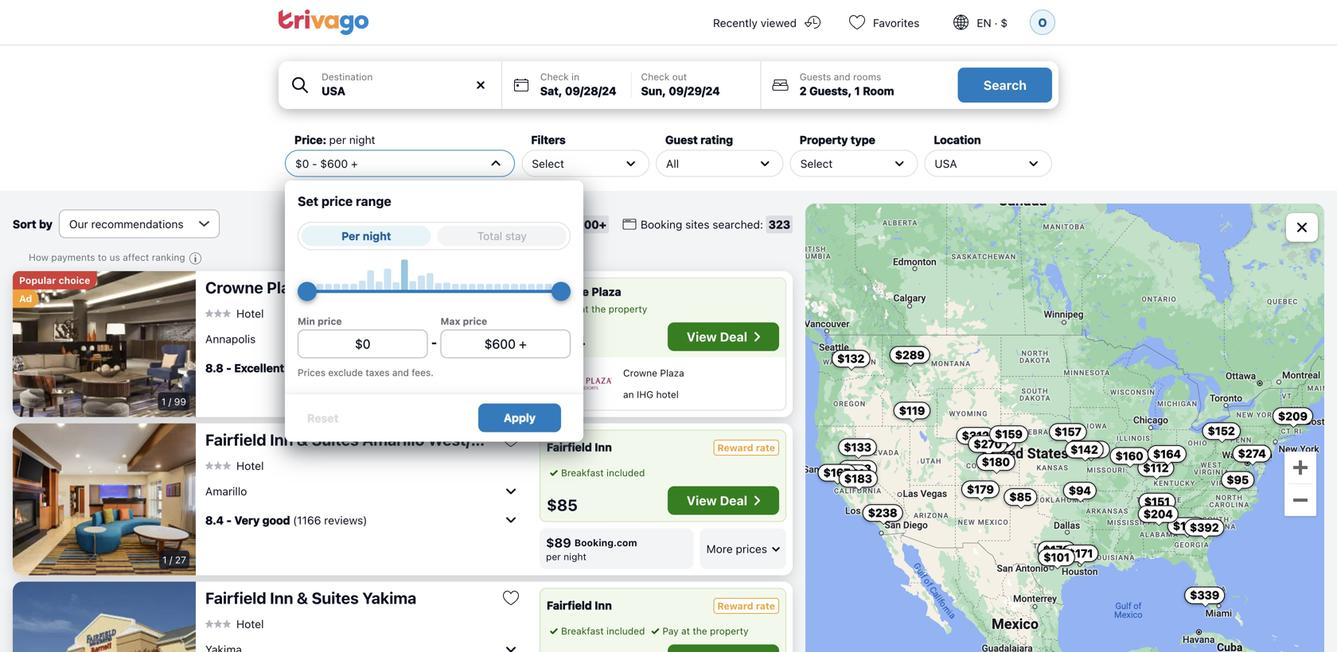 Task type: describe. For each thing, give the bounding box(es) containing it.
search
[[984, 78, 1027, 93]]

fairfield inn & suites yakima, (yakima, usa) image
[[13, 582, 196, 653]]

amarillo inside button
[[205, 485, 247, 498]]

1 for crowne plaza annapolis
[[161, 396, 166, 408]]

$157
[[1055, 426, 1082, 439]]

$0 - $600 +
[[295, 157, 358, 170]]

recently viewed button
[[694, 0, 835, 45]]

property
[[800, 133, 848, 146]]

$95
[[1227, 474, 1249, 487]]

0 vertical spatial per
[[329, 133, 346, 146]]

reward for fairfield inn & suites yakima
[[718, 601, 754, 612]]

set price range
[[298, 194, 391, 209]]

pay at the property
[[663, 626, 749, 637]]

clear image
[[474, 78, 488, 92]]

Destination field
[[279, 61, 501, 109]]

Max price number field
[[441, 330, 571, 359]]

included for 2nd the breakfast included button from the bottom of the page
[[607, 468, 645, 479]]

found:
[[533, 218, 566, 231]]

reset
[[307, 412, 339, 425]]

view for $85
[[687, 494, 717, 509]]

$171
[[1068, 547, 1093, 560]]

Min price number field
[[298, 330, 428, 359]]

$209 button
[[1273, 408, 1314, 425]]

ad
[[19, 293, 32, 305]]

$180
[[982, 456, 1010, 469]]

exclude
[[328, 367, 363, 379]]

per night
[[342, 230, 391, 243]]

0 vertical spatial reviews)
[[320, 362, 363, 375]]

total
[[477, 230, 502, 243]]

2 horizontal spatial plaza
[[660, 368, 684, 379]]

more
[[707, 543, 733, 556]]

$171 button
[[1063, 545, 1099, 563]]

$152 button
[[1203, 423, 1241, 440]]

prices
[[736, 543, 767, 556]]

guests and rooms 2 guests, 1 room
[[800, 71, 894, 98]]

check out sun, 09/29/24
[[641, 71, 720, 98]]

price for min
[[318, 316, 342, 327]]

deal for $274
[[720, 330, 748, 345]]

view deal button for $274
[[668, 323, 779, 351]]

more prices
[[707, 543, 767, 556]]

stays
[[502, 218, 530, 231]]

- for 8.8 - excellent (2153 reviews)
[[226, 362, 232, 375]]

crowne for crowne plaza
[[623, 368, 658, 379]]

guest rating
[[666, 133, 733, 146]]

rate for fairfield inn & suites amarillo west/medical center
[[756, 443, 775, 454]]

1 horizontal spatial $159 button
[[1168, 518, 1207, 535]]

sort
[[13, 218, 36, 231]]

$180 button
[[977, 454, 1016, 471]]

check for sat,
[[540, 71, 569, 82]]

rate for fairfield inn & suites yakima
[[756, 601, 775, 612]]

1 horizontal spatial $159
[[1173, 520, 1201, 533]]

1 for fairfield inn & suites amarillo west/medical center
[[162, 555, 167, 566]]

$142 button
[[1065, 441, 1104, 459]]

8.8
[[205, 362, 223, 375]]

fairfield down 8.8
[[205, 431, 266, 449]]

view deal for $274
[[687, 330, 748, 345]]

search button
[[958, 68, 1052, 103]]

reset button
[[307, 411, 339, 425]]

8.8 - excellent (2153 reviews)
[[205, 362, 363, 375]]

$94 button
[[1063, 482, 1097, 500]]

view deal button for $85
[[668, 487, 779, 515]]

price:
[[295, 133, 327, 146]]

crowne for crowne plaza annapolis
[[205, 278, 263, 297]]

crowne plaza annapolis, (annapolis, usa) image
[[13, 271, 196, 418]]

1 vertical spatial and
[[392, 367, 409, 379]]

suites for yakima
[[312, 589, 359, 608]]

taxes
[[366, 367, 390, 379]]

payments
[[51, 252, 95, 263]]

very
[[235, 514, 260, 527]]

fairfield inn & suites amarillo west/medical center, (amarillo, usa) image
[[13, 424, 196, 576]]

view for $274
[[687, 330, 717, 345]]

crowne plaza pay at the property
[[547, 285, 647, 315]]

27
[[175, 555, 186, 566]]

recently
[[713, 16, 758, 29]]

$339 button
[[1185, 587, 1225, 605]]

$600
[[320, 157, 348, 170]]

$112
[[1144, 462, 1169, 475]]

$209
[[1279, 410, 1308, 423]]

price: per night
[[295, 133, 375, 146]]

/ for fairfield inn & suites amarillo west/medical center
[[169, 555, 172, 566]]

1 hotel button from the top
[[205, 307, 264, 321]]

$101
[[1044, 551, 1070, 564]]

$132 button
[[832, 350, 870, 368]]

booking
[[641, 218, 683, 231]]

suites for amarillo
[[312, 431, 359, 449]]

deal for $85
[[720, 494, 748, 509]]

$161 button
[[833, 465, 870, 483]]

the inside the crowne plaza pay at the property
[[592, 304, 606, 315]]

- for $0 - $600 +
[[312, 157, 317, 170]]

fairfield inn & suites yakima button
[[205, 589, 489, 609]]

popular choice button
[[13, 271, 97, 290]]

0 vertical spatial $159 button
[[990, 426, 1029, 444]]

0 vertical spatial annapolis
[[311, 278, 385, 297]]

$
[[1001, 16, 1008, 29]]

location
[[934, 133, 981, 146]]

property inside button
[[710, 626, 749, 637]]

rooms
[[853, 71, 882, 82]]

out
[[672, 71, 687, 82]]

by
[[39, 218, 52, 231]]

$179 button
[[962, 481, 1000, 499]]

(2153
[[287, 362, 317, 375]]

$152
[[1208, 425, 1235, 438]]

$0
[[295, 157, 309, 170]]

1 slider from the left
[[298, 282, 317, 301]]

at inside the crowne plaza pay at the property
[[580, 304, 589, 315]]

select for property type
[[801, 157, 833, 170]]

crowne for crowne plaza pay at the property
[[547, 285, 589, 299]]

destination
[[322, 71, 373, 82]]

o button
[[1027, 0, 1059, 45]]

per
[[342, 230, 360, 243]]

$289
[[895, 349, 925, 362]]

favorites link
[[835, 0, 939, 45]]

fairfield down per night
[[547, 599, 592, 613]]

$95 button
[[1221, 472, 1255, 489]]

room
[[863, 84, 894, 98]]

$160
[[1116, 450, 1144, 463]]

reward for fairfield inn & suites amarillo west/medical center
[[718, 443, 754, 454]]

Destination search field
[[322, 83, 492, 100]]

and inside guests and rooms 2 guests, 1 room
[[834, 71, 851, 82]]

center
[[533, 431, 584, 449]]

& for amarillo
[[297, 431, 308, 449]]

$238 button
[[863, 505, 903, 522]]

- up fees.
[[431, 335, 437, 350]]

$392 button
[[1185, 519, 1225, 537]]

price for set
[[322, 194, 353, 209]]

inn down the 8.4 - very good (1166 reviews)
[[270, 589, 293, 608]]

view deal for $85
[[687, 494, 748, 509]]

0 horizontal spatial $85
[[547, 496, 578, 515]]

$274 inside button
[[1238, 447, 1266, 461]]

8.4
[[205, 514, 224, 527]]

fairfield inn & suites yakima
[[205, 589, 417, 608]]

an
[[623, 389, 634, 400]]

1 inside guests and rooms 2 guests, 1 room
[[855, 84, 860, 98]]

amarillo button
[[205, 479, 521, 504]]

+
[[351, 157, 358, 170]]

fairfield inn for fairfield inn & suites yakima
[[547, 599, 612, 613]]



Task type: vqa. For each thing, say whether or not it's contained in the screenshot.


Task type: locate. For each thing, give the bounding box(es) containing it.
$159 button down $151 'button'
[[1168, 518, 1207, 535]]

$183
[[845, 473, 872, 486]]

slider
[[298, 282, 317, 301], [552, 282, 571, 301]]

2 view from the top
[[687, 494, 717, 509]]

0 vertical spatial &
[[297, 431, 308, 449]]

map region
[[806, 204, 1325, 653]]

1 vertical spatial $274
[[1238, 447, 1266, 461]]

0 horizontal spatial check
[[540, 71, 569, 82]]

$179
[[967, 483, 994, 496]]

breakfast included button
[[547, 466, 645, 480], [547, 625, 645, 639]]

view deal
[[687, 330, 748, 345], [687, 494, 748, 509]]

0 vertical spatial breakfast
[[561, 468, 604, 479]]

1 vertical spatial property
[[710, 626, 749, 637]]

check up sun,
[[641, 71, 670, 82]]

select for filters
[[532, 157, 564, 170]]

us
[[110, 252, 120, 263]]

$101 button
[[1038, 549, 1076, 567]]

slider down stays found: 1000+
[[552, 282, 571, 301]]

apply
[[504, 412, 536, 425]]

breakfast down per night
[[561, 626, 604, 637]]

2 rate from the top
[[756, 601, 775, 612]]

3 hotel from the top
[[236, 618, 264, 631]]

1 / 99
[[161, 396, 186, 408]]

annapolis up min price
[[311, 278, 385, 297]]

$85
[[1010, 491, 1032, 504], [547, 496, 578, 515]]

fairfield inn down per night
[[547, 599, 612, 613]]

range
[[356, 194, 391, 209]]

amarillo up amarillo button
[[362, 431, 425, 449]]

0 horizontal spatial pay
[[561, 304, 577, 315]]

1 vertical spatial reward rate button
[[714, 599, 779, 615]]

2 select from the left
[[801, 157, 833, 170]]

night down '$89' at the left bottom
[[564, 552, 587, 563]]

plaza up hotel
[[660, 368, 684, 379]]

1 reward rate button from the top
[[714, 440, 779, 456]]

1 horizontal spatial at
[[681, 626, 690, 637]]

at inside pay at the property button
[[681, 626, 690, 637]]

0 horizontal spatial $159 button
[[990, 426, 1029, 444]]

min
[[298, 316, 315, 327]]

amarillo inside button
[[362, 431, 425, 449]]

$164 button
[[1148, 446, 1187, 463]]

$151 button
[[1139, 493, 1176, 511]]

2 breakfast from the top
[[561, 626, 604, 637]]

annapolis up 8.8
[[205, 333, 256, 346]]

check up sat,
[[540, 71, 569, 82]]

0 vertical spatial $274
[[547, 332, 586, 351]]

- right 8.4 in the bottom of the page
[[226, 514, 232, 527]]

1 vertical spatial reviews)
[[324, 514, 367, 527]]

1 horizontal spatial pay
[[663, 626, 679, 637]]

1 horizontal spatial plaza
[[592, 285, 621, 299]]

2 vertical spatial night
[[564, 552, 587, 563]]

$351 button
[[1072, 441, 1110, 459]]

0 horizontal spatial $159
[[995, 428, 1023, 441]]

crowne plaza annapolis button
[[205, 278, 489, 298]]

1 vertical spatial /
[[169, 555, 172, 566]]

1 breakfast included from the top
[[561, 468, 645, 479]]

check inside check out sun, 09/29/24
[[641, 71, 670, 82]]

$119 button
[[894, 402, 931, 420]]

1 horizontal spatial $274
[[1238, 447, 1266, 461]]

2 suites from the top
[[312, 589, 359, 608]]

$339
[[1190, 589, 1220, 602]]

1 vertical spatial at
[[681, 626, 690, 637]]

0 horizontal spatial select
[[532, 157, 564, 170]]

1 down rooms
[[855, 84, 860, 98]]

sites
[[686, 218, 710, 231]]

$204 button
[[1138, 506, 1179, 523]]

0 vertical spatial hotel
[[236, 307, 264, 320]]

1 fairfield inn from the top
[[547, 441, 612, 454]]

price for max
[[463, 316, 487, 327]]

and left fees.
[[392, 367, 409, 379]]

hotel down "fairfield inn & suites yakima"
[[236, 618, 264, 631]]

1 suites from the top
[[312, 431, 359, 449]]

prices exclude taxes and fees.
[[298, 367, 434, 379]]

1 horizontal spatial and
[[834, 71, 851, 82]]

1 & from the top
[[297, 431, 308, 449]]

reward rate button for fairfield inn & suites amarillo west/medical center
[[714, 440, 779, 456]]

2 reward rate button from the top
[[714, 599, 779, 615]]

1 vertical spatial the
[[693, 626, 707, 637]]

0 vertical spatial night
[[349, 133, 375, 146]]

0 vertical spatial included
[[607, 468, 645, 479]]

check for sun,
[[641, 71, 670, 82]]

$85 button
[[1004, 489, 1038, 506]]

fairfield inn down the crowne plaza image
[[547, 441, 612, 454]]

2 view deal button from the top
[[668, 487, 779, 515]]

$159
[[995, 428, 1023, 441], [1173, 520, 1201, 533]]

1 vertical spatial pay at the property button
[[648, 625, 749, 639]]

price
[[322, 194, 353, 209], [318, 316, 342, 327], [463, 316, 487, 327]]

1 vertical spatial view
[[687, 494, 717, 509]]

reward rate for fairfield inn & suites yakima
[[718, 601, 775, 612]]

$274 up the crowne plaza image
[[547, 332, 586, 351]]

price right max
[[463, 316, 487, 327]]

1 horizontal spatial the
[[693, 626, 707, 637]]

affect
[[123, 252, 149, 263]]

guest
[[666, 133, 698, 146]]

1 horizontal spatial select
[[801, 157, 833, 170]]

hotel button for fairfield inn & suites yakima
[[205, 618, 264, 632]]

1 vertical spatial annapolis
[[205, 333, 256, 346]]

2
[[800, 84, 807, 98]]

0 horizontal spatial pay at the property button
[[547, 302, 647, 316]]

1 included from the top
[[607, 468, 645, 479]]

hotel button for fairfield inn & suites amarillo west/medical center
[[205, 459, 264, 473]]

breakfast included for 1st the breakfast included button from the bottom of the page
[[561, 626, 645, 637]]

booking.com
[[575, 538, 637, 549]]

1 breakfast from the top
[[561, 468, 604, 479]]

1 select from the left
[[532, 157, 564, 170]]

0 vertical spatial property
[[609, 304, 647, 315]]

view deal button up crowne plaza
[[668, 323, 779, 351]]

$274 up $95
[[1238, 447, 1266, 461]]

o
[[1039, 16, 1047, 29]]

stay
[[505, 230, 527, 243]]

2 check from the left
[[641, 71, 670, 82]]

1 horizontal spatial crowne
[[547, 285, 589, 299]]

2 hotel button from the top
[[205, 459, 264, 473]]

2 vertical spatial hotel button
[[205, 618, 264, 632]]

1 reward rate from the top
[[718, 443, 775, 454]]

view deal button up 'more'
[[668, 487, 779, 515]]

2 & from the top
[[297, 589, 308, 608]]

0 horizontal spatial property
[[609, 304, 647, 315]]

2 reward rate from the top
[[718, 601, 775, 612]]

/ for crowne plaza annapolis
[[169, 396, 171, 408]]

excellent
[[234, 362, 284, 375]]

0 vertical spatial pay at the property button
[[547, 302, 647, 316]]

$351
[[1077, 443, 1105, 456]]

$318
[[844, 463, 872, 476]]

crowne inside button
[[205, 278, 263, 297]]

amarillo up 8.4 in the bottom of the page
[[205, 485, 247, 498]]

plaza inside the crowne plaza pay at the property
[[592, 285, 621, 299]]

1 vertical spatial breakfast
[[561, 626, 604, 637]]

reviews) down amarillo button
[[324, 514, 367, 527]]

1 vertical spatial reward rate
[[718, 601, 775, 612]]

0 horizontal spatial crowne
[[205, 278, 263, 297]]

$170 button
[[1038, 542, 1076, 559]]

rate
[[756, 443, 775, 454], [756, 601, 775, 612]]

1 vertical spatial hotel
[[236, 460, 264, 473]]

reward rate button for fairfield inn & suites yakima
[[714, 599, 779, 615]]

2 horizontal spatial crowne
[[623, 368, 658, 379]]

0 vertical spatial rate
[[756, 443, 775, 454]]

1 breakfast included button from the top
[[547, 466, 645, 480]]

2 view deal from the top
[[687, 494, 748, 509]]

1 horizontal spatial pay at the property button
[[648, 625, 749, 639]]

$85 up '$89' at the left bottom
[[547, 496, 578, 515]]

reward rate for fairfield inn & suites amarillo west/medical center
[[718, 443, 775, 454]]

inn right center
[[595, 441, 612, 454]]

2 reward from the top
[[718, 601, 754, 612]]

fairfield inn
[[547, 441, 612, 454], [547, 599, 612, 613]]

2 slider from the left
[[552, 282, 571, 301]]

0 horizontal spatial annapolis
[[205, 333, 256, 346]]

per down '$89' at the left bottom
[[546, 552, 561, 563]]

1 horizontal spatial slider
[[552, 282, 571, 301]]

& down reset
[[297, 431, 308, 449]]

1 vertical spatial hotel button
[[205, 459, 264, 473]]

0 vertical spatial breakfast included button
[[547, 466, 645, 480]]

1 vertical spatial view deal
[[687, 494, 748, 509]]

2 hotel from the top
[[236, 460, 264, 473]]

inn down booking.com in the bottom left of the page
[[595, 599, 612, 613]]

max price
[[441, 316, 487, 327]]

property inside the crowne plaza pay at the property
[[609, 304, 647, 315]]

0 horizontal spatial at
[[580, 304, 589, 315]]

2 fairfield inn from the top
[[547, 599, 612, 613]]

$312 button
[[957, 428, 995, 445]]

1 vertical spatial suites
[[312, 589, 359, 608]]

price right the set
[[322, 194, 353, 209]]

1 vertical spatial amarillo
[[205, 485, 247, 498]]

at
[[580, 304, 589, 315], [681, 626, 690, 637]]

hotel
[[236, 307, 264, 320], [236, 460, 264, 473], [236, 618, 264, 631]]

0 horizontal spatial plaza
[[267, 278, 307, 297]]

$89
[[546, 536, 571, 551]]

/ left 99
[[169, 396, 171, 408]]

included for 1st the breakfast included button from the bottom of the page
[[607, 626, 645, 637]]

hotel for fairfield inn & suites amarillo west/medical center
[[236, 460, 264, 473]]

0 vertical spatial and
[[834, 71, 851, 82]]

$159 button up $180 on the right bottom of page
[[990, 426, 1029, 444]]

1 horizontal spatial per
[[546, 552, 561, 563]]

0 vertical spatial view deal button
[[668, 323, 779, 351]]

0 vertical spatial /
[[169, 396, 171, 408]]

1 rate from the top
[[756, 443, 775, 454]]

set
[[298, 194, 319, 209]]

$157 button
[[1049, 424, 1087, 441]]

0 horizontal spatial and
[[392, 367, 409, 379]]

1 vertical spatial $159
[[1173, 520, 1201, 533]]

select down filters
[[532, 157, 564, 170]]

0 vertical spatial amarillo
[[362, 431, 425, 449]]

1 vertical spatial night
[[363, 230, 391, 243]]

1 vertical spatial included
[[607, 626, 645, 637]]

and up 'guests,' at the top right of the page
[[834, 71, 851, 82]]

sun,
[[641, 84, 666, 98]]

0 vertical spatial the
[[592, 304, 606, 315]]

1 view from the top
[[687, 330, 717, 345]]

1 horizontal spatial $85
[[1010, 491, 1032, 504]]

annapolis
[[311, 278, 385, 297], [205, 333, 256, 346]]

fairfield inn for fairfield inn & suites amarillo west/medical center
[[547, 441, 612, 454]]

& down (1166
[[297, 589, 308, 608]]

1 hotel from the top
[[236, 307, 264, 320]]

choice
[[59, 275, 90, 286]]

2 included from the top
[[607, 626, 645, 637]]

0 vertical spatial suites
[[312, 431, 359, 449]]

0 vertical spatial 1
[[855, 84, 860, 98]]

2 deal from the top
[[720, 494, 748, 509]]

1 view deal button from the top
[[668, 323, 779, 351]]

0 horizontal spatial $274
[[547, 332, 586, 351]]

select down property
[[801, 157, 833, 170]]

per up $600
[[329, 133, 346, 146]]

1 vertical spatial breakfast included button
[[547, 625, 645, 639]]

0 vertical spatial pay
[[561, 304, 577, 315]]

·
[[995, 16, 998, 29]]

- right $0
[[312, 157, 317, 170]]

1 horizontal spatial annapolis
[[311, 278, 385, 297]]

& for yakima
[[297, 589, 308, 608]]

0 vertical spatial reward rate
[[718, 443, 775, 454]]

1 horizontal spatial check
[[641, 71, 670, 82]]

$289 button
[[890, 347, 930, 364]]

$85 down $167 $95
[[1010, 491, 1032, 504]]

1 left 99
[[161, 396, 166, 408]]

viewed
[[761, 16, 797, 29]]

breakfast down center
[[561, 468, 604, 479]]

1 vertical spatial 1
[[161, 396, 166, 408]]

how
[[29, 252, 49, 263]]

ranking
[[152, 252, 185, 263]]

rating
[[701, 133, 733, 146]]

fairfield down 'very'
[[205, 589, 266, 608]]

inn down the 8.8 - excellent (2153 reviews)
[[270, 431, 293, 449]]

$204
[[1144, 508, 1173, 521]]

crowne plaza image
[[547, 373, 614, 395]]

night right per
[[363, 230, 391, 243]]

$159 up $180 on the right bottom of page
[[995, 428, 1023, 441]]

323
[[769, 218, 791, 231]]

plaza up min
[[267, 278, 307, 297]]

1 check from the left
[[540, 71, 569, 82]]

1 horizontal spatial property
[[710, 626, 749, 637]]

1 deal from the top
[[720, 330, 748, 345]]

09/28/24
[[565, 84, 617, 98]]

1 vertical spatial deal
[[720, 494, 748, 509]]

0 vertical spatial view
[[687, 330, 717, 345]]

3 hotel button from the top
[[205, 618, 264, 632]]

1 vertical spatial per
[[546, 552, 561, 563]]

1 vertical spatial breakfast included
[[561, 626, 645, 637]]

suites down reset
[[312, 431, 359, 449]]

ad button
[[6, 290, 38, 308]]

fairfield inn & suites amarillo west/medical center button
[[205, 430, 584, 450]]

reviews) down min price number field
[[320, 362, 363, 375]]

view
[[687, 330, 717, 345], [687, 494, 717, 509]]

/ left 27
[[169, 555, 172, 566]]

guests
[[800, 71, 831, 82]]

1 vertical spatial fairfield inn
[[547, 599, 612, 613]]

1 vertical spatial pay
[[663, 626, 679, 637]]

per night
[[546, 552, 587, 563]]

hotel up 'very'
[[236, 460, 264, 473]]

price right min
[[318, 316, 342, 327]]

night for per
[[564, 552, 587, 563]]

09/29/24
[[669, 84, 720, 98]]

2 vertical spatial hotel
[[236, 618, 264, 631]]

$160 button
[[1110, 448, 1149, 465]]

plaza down 1000+
[[592, 285, 621, 299]]

0 vertical spatial reward rate button
[[714, 440, 779, 456]]

-
[[312, 157, 317, 170], [431, 335, 437, 350], [226, 362, 232, 375], [226, 514, 232, 527]]

usa
[[935, 157, 957, 170]]

prices
[[298, 367, 326, 379]]

check
[[540, 71, 569, 82], [641, 71, 670, 82]]

pay inside the crowne plaza pay at the property
[[561, 304, 577, 315]]

0 vertical spatial fairfield inn
[[547, 441, 612, 454]]

- for 8.4 - very good (1166 reviews)
[[226, 514, 232, 527]]

night up +
[[349, 133, 375, 146]]

an ihg hotel
[[623, 389, 679, 400]]

1 horizontal spatial amarillo
[[362, 431, 425, 449]]

hotel down the crowne plaza annapolis in the top of the page
[[236, 307, 264, 320]]

filters
[[531, 133, 566, 146]]

all
[[666, 157, 679, 170]]

slider up min
[[298, 282, 317, 301]]

2 breakfast included from the top
[[561, 626, 645, 637]]

pay
[[561, 304, 577, 315], [663, 626, 679, 637]]

type
[[851, 133, 876, 146]]

breakfast included for 2nd the breakfast included button from the bottom of the page
[[561, 468, 645, 479]]

plaza for pay
[[592, 285, 621, 299]]

crowne plaza annapolis
[[205, 278, 385, 297]]

hotel for fairfield inn & suites yakima
[[236, 618, 264, 631]]

1 view deal from the top
[[687, 330, 748, 345]]

1 vertical spatial reward
[[718, 601, 754, 612]]

property type
[[800, 133, 876, 146]]

pay inside pay at the property button
[[663, 626, 679, 637]]

2 breakfast included button from the top
[[547, 625, 645, 639]]

suites left the yakima
[[312, 589, 359, 608]]

$85 inside button
[[1010, 491, 1032, 504]]

and
[[834, 71, 851, 82], [392, 367, 409, 379]]

the inside button
[[693, 626, 707, 637]]

1 vertical spatial &
[[297, 589, 308, 608]]

plaza inside button
[[267, 278, 307, 297]]

0 horizontal spatial slider
[[298, 282, 317, 301]]

night for per
[[363, 230, 391, 243]]

1 vertical spatial $159 button
[[1168, 518, 1207, 535]]

crowne inside the crowne plaza pay at the property
[[547, 285, 589, 299]]

trivago logo image
[[279, 10, 369, 35]]

check inside the check in sat, 09/28/24
[[540, 71, 569, 82]]

0 vertical spatial deal
[[720, 330, 748, 345]]

0 vertical spatial $159
[[995, 428, 1023, 441]]

0 vertical spatial hotel button
[[205, 307, 264, 321]]

(1166
[[293, 514, 321, 527]]

pay at the property button
[[547, 302, 647, 316], [648, 625, 749, 639]]

$159 down $151 'button'
[[1173, 520, 1201, 533]]

0 horizontal spatial per
[[329, 133, 346, 146]]

$133
[[844, 441, 872, 454]]

1 reward from the top
[[718, 443, 754, 454]]

- right 8.8
[[226, 362, 232, 375]]

plaza for annapolis
[[267, 278, 307, 297]]

fairfield down apply button
[[547, 441, 592, 454]]

0 vertical spatial at
[[580, 304, 589, 315]]

1 vertical spatial rate
[[756, 601, 775, 612]]

1 left 27
[[162, 555, 167, 566]]

0 horizontal spatial amarillo
[[205, 485, 247, 498]]



